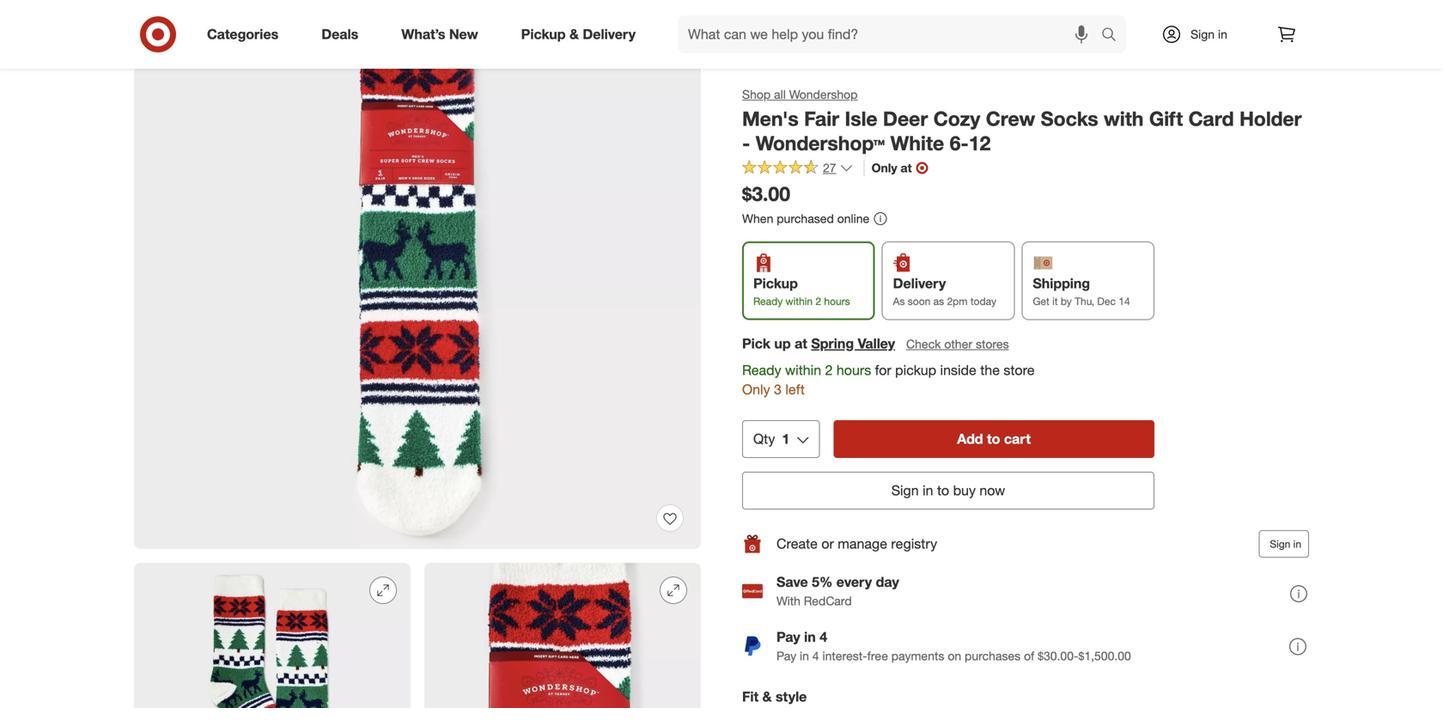 Task type: locate. For each thing, give the bounding box(es) containing it.
pay
[[777, 629, 801, 646], [777, 649, 797, 664]]

0 horizontal spatial sign in
[[1191, 27, 1228, 42]]

gift
[[1150, 107, 1184, 131]]

4
[[820, 629, 828, 646], [813, 649, 820, 664]]

spring valley button
[[812, 334, 896, 353]]

2 inside ready within 2 hours for pickup inside the store only 3 left
[[826, 362, 833, 378]]

0 vertical spatial hours
[[825, 295, 851, 308]]

day
[[876, 574, 900, 591]]

sign inside button
[[892, 482, 919, 499]]

1 horizontal spatial 2
[[826, 362, 833, 378]]

0 horizontal spatial delivery
[[583, 26, 636, 43]]

sign
[[1191, 27, 1215, 42], [892, 482, 919, 499], [1271, 538, 1291, 551]]

1 horizontal spatial pickup
[[754, 275, 798, 292]]

at right up
[[795, 335, 808, 352]]

-
[[743, 131, 751, 155]]

spring
[[812, 335, 854, 352]]

hours inside ready within 2 hours for pickup inside the store only 3 left
[[837, 362, 872, 378]]

1 horizontal spatial sign
[[1191, 27, 1215, 42]]

store
[[1004, 362, 1035, 378]]

cozy
[[934, 107, 981, 131]]

sign inside button
[[1271, 538, 1291, 551]]

1 vertical spatial within
[[786, 362, 822, 378]]

1 horizontal spatial sign in
[[1271, 538, 1302, 551]]

2 down spring
[[826, 362, 833, 378]]

within up up
[[786, 295, 813, 308]]

1 within from the top
[[786, 295, 813, 308]]

2 inside 'pickup ready within 2 hours'
[[816, 295, 822, 308]]

sign in
[[1191, 27, 1228, 42], [1271, 538, 1302, 551]]

wondershop
[[790, 87, 858, 102]]

left
[[786, 381, 805, 398]]

3
[[774, 381, 782, 398]]

0 vertical spatial &
[[570, 26, 579, 43]]

pickup right 'new'
[[521, 26, 566, 43]]

0 vertical spatial 4
[[820, 629, 828, 646]]

0 horizontal spatial only
[[743, 381, 771, 398]]

pay down with
[[777, 629, 801, 646]]

1 vertical spatial delivery
[[894, 275, 947, 292]]

1 vertical spatial hours
[[837, 362, 872, 378]]

to inside sign in to buy now button
[[938, 482, 950, 499]]

sign in button
[[1260, 530, 1310, 558]]

pay up 'style'
[[777, 649, 797, 664]]

only left 3
[[743, 381, 771, 398]]

1 horizontal spatial delivery
[[894, 275, 947, 292]]

0 horizontal spatial at
[[795, 335, 808, 352]]

1 horizontal spatial &
[[763, 688, 772, 705]]

27 link
[[743, 159, 854, 179]]

delivery inside pickup & delivery link
[[583, 26, 636, 43]]

2 horizontal spatial sign
[[1271, 538, 1291, 551]]

sign in to buy now
[[892, 482, 1006, 499]]

soon
[[908, 295, 931, 308]]

1 vertical spatial sign
[[892, 482, 919, 499]]

2 vertical spatial sign
[[1271, 538, 1291, 551]]

1 vertical spatial to
[[938, 482, 950, 499]]

2 within from the top
[[786, 362, 822, 378]]

card
[[1189, 107, 1235, 131]]

by
[[1061, 295, 1072, 308]]

pickup for ready
[[754, 275, 798, 292]]

white
[[891, 131, 945, 155]]

pickup up up
[[754, 275, 798, 292]]

ready
[[754, 295, 783, 308], [743, 362, 782, 378]]

1 pay from the top
[[777, 629, 801, 646]]

men&#39;s fair isle deer cozy crew socks with gift card holder - wondershop&#8482; white 6-12, 3 of 6 image
[[425, 563, 701, 708]]

to
[[988, 431, 1001, 447], [938, 482, 950, 499]]

check other stores
[[907, 336, 1010, 351]]

1 vertical spatial pay
[[777, 649, 797, 664]]

cart
[[1005, 431, 1031, 447]]

6-
[[950, 131, 969, 155]]

1 vertical spatial only
[[743, 381, 771, 398]]

the
[[981, 362, 1000, 378]]

4 left interest-
[[813, 649, 820, 664]]

0 horizontal spatial 2
[[816, 295, 822, 308]]

shop all wondershop men's fair isle deer cozy crew socks with gift card holder - wondershop™ white 6-12
[[743, 87, 1303, 155]]

pick
[[743, 335, 771, 352]]

within up left
[[786, 362, 822, 378]]

2
[[816, 295, 822, 308], [826, 362, 833, 378]]

at down white
[[901, 160, 912, 175]]

only down white
[[872, 160, 898, 175]]

search button
[[1094, 15, 1135, 57]]

registry
[[892, 536, 938, 552]]

0 vertical spatial to
[[988, 431, 1001, 447]]

0 vertical spatial sign in
[[1191, 27, 1228, 42]]

hours down spring valley "button"
[[837, 362, 872, 378]]

pickup
[[521, 26, 566, 43], [754, 275, 798, 292]]

delivery
[[583, 26, 636, 43], [894, 275, 947, 292]]

1 vertical spatial sign in
[[1271, 538, 1302, 551]]

ready up 3
[[743, 362, 782, 378]]

1 vertical spatial &
[[763, 688, 772, 705]]

1
[[782, 431, 790, 447]]

0 horizontal spatial &
[[570, 26, 579, 43]]

1 horizontal spatial 4
[[820, 629, 828, 646]]

what's new
[[402, 26, 478, 43]]

pickup
[[896, 362, 937, 378]]

redcard
[[804, 594, 852, 609]]

14
[[1119, 295, 1131, 308]]

0 vertical spatial sign
[[1191, 27, 1215, 42]]

pickup inside 'pickup ready within 2 hours'
[[754, 275, 798, 292]]

1 vertical spatial pickup
[[754, 275, 798, 292]]

0 horizontal spatial sign
[[892, 482, 919, 499]]

manage
[[838, 536, 888, 552]]

in
[[1219, 27, 1228, 42], [923, 482, 934, 499], [1294, 538, 1302, 551], [805, 629, 816, 646], [800, 649, 810, 664]]

sign inside 'link'
[[1191, 27, 1215, 42]]

0 horizontal spatial to
[[938, 482, 950, 499]]

holder
[[1240, 107, 1303, 131]]

0 vertical spatial pickup
[[521, 26, 566, 43]]

4 up interest-
[[820, 629, 828, 646]]

0 vertical spatial ready
[[754, 295, 783, 308]]

online
[[838, 211, 870, 226]]

0 vertical spatial at
[[901, 160, 912, 175]]

2 up 'pick up at spring valley'
[[816, 295, 822, 308]]

1 vertical spatial ready
[[743, 362, 782, 378]]

$30.00-
[[1038, 649, 1079, 664]]

1 vertical spatial at
[[795, 335, 808, 352]]

0 vertical spatial delivery
[[583, 26, 636, 43]]

what's new link
[[387, 15, 500, 53]]

0 horizontal spatial pickup
[[521, 26, 566, 43]]

0 horizontal spatial 4
[[813, 649, 820, 664]]

0 vertical spatial within
[[786, 295, 813, 308]]

hours
[[825, 295, 851, 308], [837, 362, 872, 378]]

of
[[1025, 649, 1035, 664]]

0 vertical spatial 2
[[816, 295, 822, 308]]

as
[[894, 295, 905, 308]]

ready up pick
[[754, 295, 783, 308]]

within
[[786, 295, 813, 308], [786, 362, 822, 378]]

other
[[945, 336, 973, 351]]

dec
[[1098, 295, 1116, 308]]

today
[[971, 295, 997, 308]]

0 vertical spatial pay
[[777, 629, 801, 646]]

2 pay from the top
[[777, 649, 797, 664]]

1 horizontal spatial to
[[988, 431, 1001, 447]]

at
[[901, 160, 912, 175], [795, 335, 808, 352]]

$1,500.00
[[1079, 649, 1132, 664]]

27
[[823, 160, 837, 175]]

to right add
[[988, 431, 1001, 447]]

categories link
[[193, 15, 300, 53]]

0 vertical spatial only
[[872, 160, 898, 175]]

only at
[[872, 160, 912, 175]]

&
[[570, 26, 579, 43], [763, 688, 772, 705]]

to left buy
[[938, 482, 950, 499]]

only
[[872, 160, 898, 175], [743, 381, 771, 398]]

1 vertical spatial 2
[[826, 362, 833, 378]]

hours up spring
[[825, 295, 851, 308]]



Task type: describe. For each thing, give the bounding box(es) containing it.
fit & style
[[743, 688, 807, 705]]

check
[[907, 336, 942, 351]]

1 vertical spatial 4
[[813, 649, 820, 664]]

socks
[[1041, 107, 1099, 131]]

up
[[775, 335, 791, 352]]

sign in to buy now button
[[743, 472, 1155, 510]]

5%
[[812, 574, 833, 591]]

purchases
[[965, 649, 1021, 664]]

or
[[822, 536, 834, 552]]

buy
[[954, 482, 976, 499]]

men&#39;s fair isle deer cozy crew socks with gift card holder - wondershop&#8482; white 6-12, 1 of 6 image
[[134, 0, 701, 549]]

delivery inside the delivery as soon as 2pm today
[[894, 275, 947, 292]]

with
[[1104, 107, 1144, 131]]

isle
[[845, 107, 878, 131]]

in inside button
[[1294, 538, 1302, 551]]

deals link
[[307, 15, 380, 53]]

what's
[[402, 26, 446, 43]]

payments
[[892, 649, 945, 664]]

hours inside 'pickup ready within 2 hours'
[[825, 295, 851, 308]]

free
[[868, 649, 889, 664]]

shipping get it by thu, dec 14
[[1033, 275, 1131, 308]]

delivery as soon as 2pm today
[[894, 275, 997, 308]]

within inside 'pickup ready within 2 hours'
[[786, 295, 813, 308]]

pickup for &
[[521, 26, 566, 43]]

fair
[[805, 107, 840, 131]]

ready inside 'pickup ready within 2 hours'
[[754, 295, 783, 308]]

every
[[837, 574, 873, 591]]

now
[[980, 482, 1006, 499]]

ready inside ready within 2 hours for pickup inside the store only 3 left
[[743, 362, 782, 378]]

shop
[[743, 87, 771, 102]]

pickup ready within 2 hours
[[754, 275, 851, 308]]

in inside 'link'
[[1219, 27, 1228, 42]]

thu,
[[1075, 295, 1095, 308]]

men&#39;s fair isle deer cozy crew socks with gift card holder - wondershop&#8482; white 6-12, 2 of 6 image
[[134, 563, 411, 708]]

deals
[[322, 26, 359, 43]]

on
[[948, 649, 962, 664]]

pay in 4 pay in 4 interest-free payments on purchases of $30.00-$1,500.00
[[777, 629, 1132, 664]]

deer
[[883, 107, 929, 131]]

get
[[1033, 295, 1050, 308]]

when purchased online
[[743, 211, 870, 226]]

stores
[[976, 336, 1010, 351]]

create
[[777, 536, 818, 552]]

wondershop™
[[756, 131, 886, 155]]

style
[[776, 688, 807, 705]]

interest-
[[823, 649, 868, 664]]

for
[[876, 362, 892, 378]]

within inside ready within 2 hours for pickup inside the store only 3 left
[[786, 362, 822, 378]]

add to cart button
[[834, 420, 1155, 458]]

add to cart
[[958, 431, 1031, 447]]

in inside button
[[923, 482, 934, 499]]

create or manage registry
[[777, 536, 938, 552]]

shipping
[[1033, 275, 1091, 292]]

as
[[934, 295, 945, 308]]

crew
[[986, 107, 1036, 131]]

to inside add to cart button
[[988, 431, 1001, 447]]

sign in inside button
[[1271, 538, 1302, 551]]

pick up at spring valley
[[743, 335, 896, 352]]

sign in link
[[1147, 15, 1255, 53]]

all
[[774, 87, 786, 102]]

add
[[958, 431, 984, 447]]

& for pickup
[[570, 26, 579, 43]]

search
[[1094, 28, 1135, 44]]

valley
[[858, 335, 896, 352]]

check other stores button
[[906, 335, 1010, 354]]

sign in inside 'link'
[[1191, 27, 1228, 42]]

pickup & delivery
[[521, 26, 636, 43]]

categories
[[207, 26, 279, 43]]

inside
[[941, 362, 977, 378]]

men's
[[743, 107, 799, 131]]

& for fit
[[763, 688, 772, 705]]

save 5% every day with redcard
[[777, 574, 900, 609]]

when
[[743, 211, 774, 226]]

pickup & delivery link
[[507, 15, 658, 53]]

What can we help you find? suggestions appear below search field
[[678, 15, 1106, 53]]

qty
[[754, 431, 776, 447]]

fit
[[743, 688, 759, 705]]

it
[[1053, 295, 1059, 308]]

1 horizontal spatial only
[[872, 160, 898, 175]]

only inside ready within 2 hours for pickup inside the store only 3 left
[[743, 381, 771, 398]]

$3.00
[[743, 182, 791, 206]]

with
[[777, 594, 801, 609]]

2pm
[[948, 295, 968, 308]]

new
[[449, 26, 478, 43]]

save
[[777, 574, 809, 591]]

12
[[969, 131, 991, 155]]

ready within 2 hours for pickup inside the store only 3 left
[[743, 362, 1035, 398]]

qty 1
[[754, 431, 790, 447]]

1 horizontal spatial at
[[901, 160, 912, 175]]



Task type: vqa. For each thing, say whether or not it's contained in the screenshot.
the top "1" link
no



